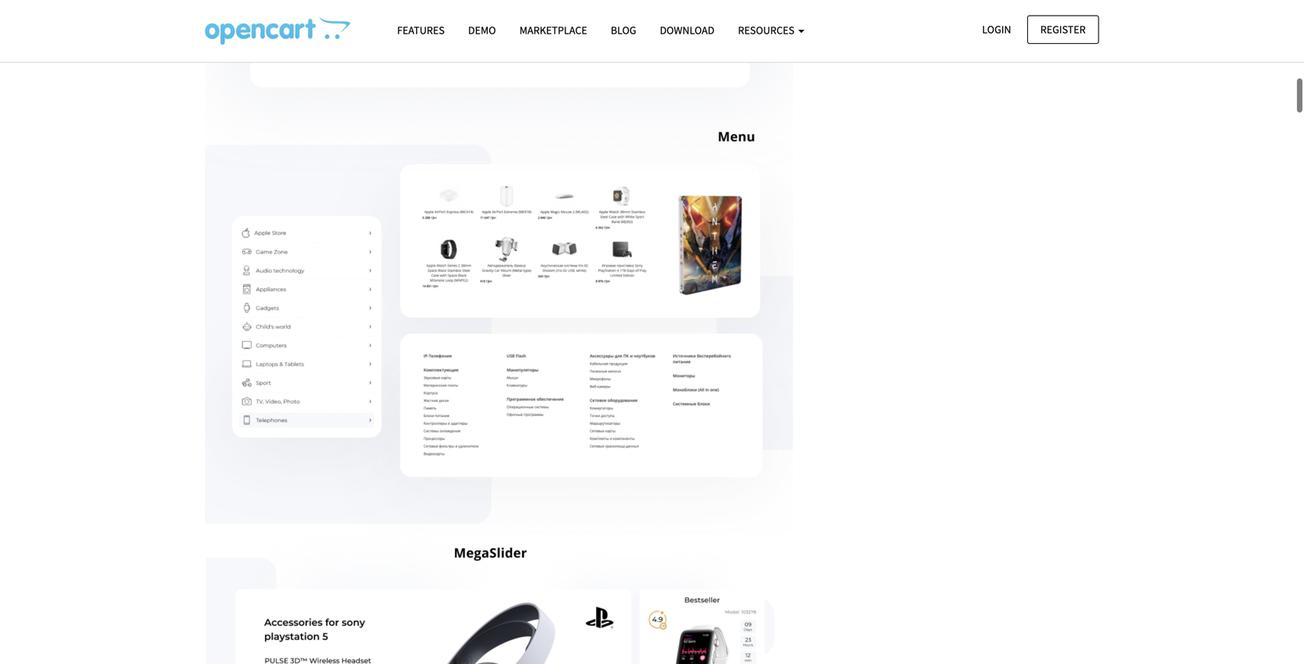 Task type: describe. For each thing, give the bounding box(es) containing it.
features link
[[386, 16, 457, 44]]

resources link
[[727, 16, 817, 44]]

login link
[[969, 15, 1025, 44]]

marketplace
[[520, 23, 588, 37]]

download
[[660, 23, 715, 37]]

demo
[[468, 23, 496, 37]]

blog link
[[599, 16, 648, 44]]



Task type: locate. For each thing, give the bounding box(es) containing it.
register link
[[1028, 15, 1100, 44]]

features
[[397, 23, 445, 37]]

resources
[[738, 23, 797, 37]]

demo link
[[457, 16, 508, 44]]

login
[[983, 22, 1012, 36]]

blog
[[611, 23, 637, 37]]

marketplace link
[[508, 16, 599, 44]]

download link
[[648, 16, 727, 44]]

register
[[1041, 22, 1086, 36]]

opencart - chameleon - responsive & multipurpose template + quick start image
[[205, 16, 350, 45]]



Task type: vqa. For each thing, say whether or not it's contained in the screenshot.
the bottom =
no



